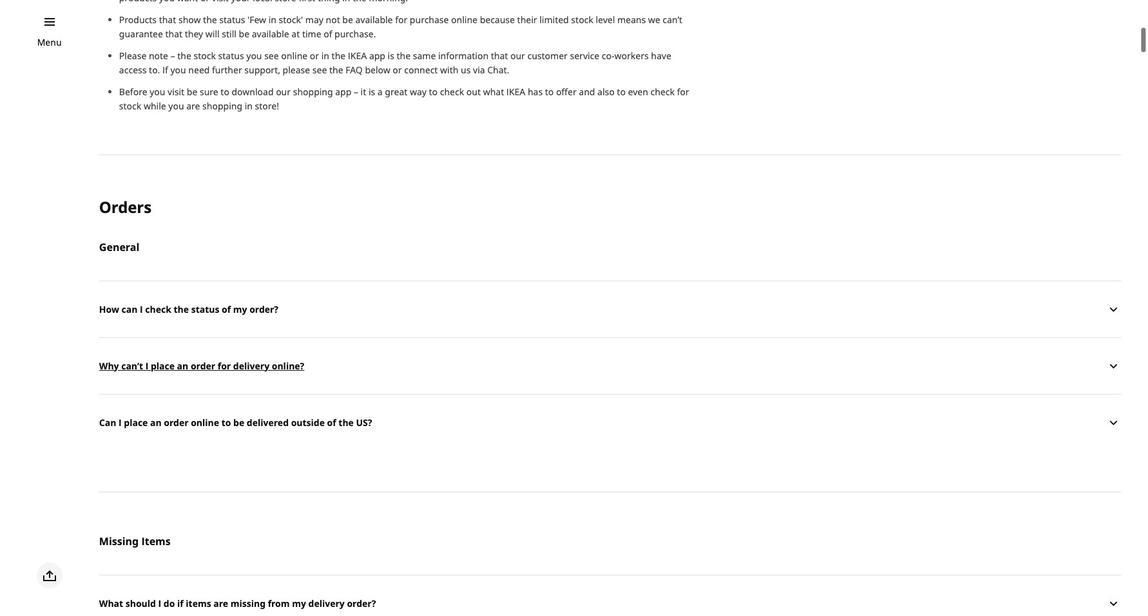 Task type: locate. For each thing, give the bounding box(es) containing it.
is left a
[[369, 86, 375, 98]]

it
[[361, 86, 366, 98]]

0 vertical spatial an
[[177, 360, 188, 372]]

0 vertical spatial stock
[[571, 14, 593, 26]]

ikea inside please note – the stock status you see online or in the ikea app is the same information that our customer service co-workers have access to. if you need further support, please see the faq below or connect with us via chat.
[[348, 50, 367, 62]]

can't
[[663, 14, 682, 26], [121, 360, 143, 372]]

ikea up faq at the left top of page
[[348, 50, 367, 62]]

1 horizontal spatial –
[[354, 86, 358, 98]]

1 vertical spatial or
[[393, 64, 402, 76]]

stock left level
[[571, 14, 593, 26]]

0 horizontal spatial online
[[191, 417, 219, 429]]

1 horizontal spatial in
[[269, 14, 276, 26]]

at
[[292, 28, 300, 40]]

products
[[119, 14, 157, 26]]

of down not
[[324, 28, 332, 40]]

0 horizontal spatial can't
[[121, 360, 143, 372]]

the
[[203, 14, 217, 26], [177, 50, 191, 62], [332, 50, 346, 62], [397, 50, 411, 62], [329, 64, 343, 76], [174, 303, 189, 316], [339, 417, 354, 429]]

that
[[159, 14, 176, 26], [165, 28, 182, 40], [491, 50, 508, 62]]

0 horizontal spatial ikea
[[348, 50, 367, 62]]

0 vertical spatial can't
[[663, 14, 682, 26]]

the left same
[[397, 50, 411, 62]]

visit
[[168, 86, 184, 98]]

1 horizontal spatial for
[[395, 14, 407, 26]]

0 horizontal spatial –
[[171, 50, 175, 62]]

or right below
[[393, 64, 402, 76]]

0 vertical spatial available
[[355, 14, 393, 26]]

delivery left online?
[[233, 360, 269, 372]]

same
[[413, 50, 436, 62]]

1 horizontal spatial app
[[369, 50, 385, 62]]

2 vertical spatial for
[[218, 360, 231, 372]]

an
[[177, 360, 188, 372], [150, 417, 162, 429]]

1 vertical spatial available
[[252, 28, 289, 40]]

also
[[597, 86, 615, 98]]

place right why
[[151, 360, 175, 372]]

status up why can't i place an order for delivery online?
[[191, 303, 219, 316]]

1 horizontal spatial delivery
[[308, 598, 345, 610]]

1 horizontal spatial available
[[355, 14, 393, 26]]

'few
[[247, 14, 266, 26]]

stock down 'before'
[[119, 100, 141, 112]]

delivery right from
[[308, 598, 345, 610]]

our left the customer
[[510, 50, 525, 62]]

of up why can't i place an order for delivery online?
[[222, 303, 231, 316]]

0 vertical spatial are
[[186, 100, 200, 112]]

for
[[395, 14, 407, 26], [677, 86, 689, 98], [218, 360, 231, 372]]

time
[[302, 28, 321, 40]]

not
[[326, 14, 340, 26]]

that left they
[[165, 28, 182, 40]]

the up will
[[203, 14, 217, 26]]

limited
[[540, 14, 569, 26]]

an down how can i check the status of my order?
[[177, 360, 188, 372]]

0 horizontal spatial check
[[145, 303, 171, 316]]

or
[[310, 50, 319, 62], [393, 64, 402, 76]]

2 vertical spatial of
[[327, 417, 336, 429]]

online down why can't i place an order for delivery online?
[[191, 417, 219, 429]]

still
[[222, 28, 236, 40]]

menu button
[[37, 35, 62, 50]]

can i place an order online to be delivered outside of the us? button
[[99, 394, 1121, 451]]

the inside products that show the status 'few in stock' may not be available for purchase online because their limited stock level means we can't guarantee that they will still be available at time of purchase.
[[203, 14, 217, 26]]

you up support,
[[246, 50, 262, 62]]

see
[[264, 50, 279, 62], [312, 64, 327, 76]]

delivery
[[233, 360, 269, 372], [308, 598, 345, 610]]

2 vertical spatial that
[[491, 50, 508, 62]]

1 horizontal spatial or
[[393, 64, 402, 76]]

via
[[473, 64, 485, 76]]

from
[[268, 598, 290, 610]]

be inside dropdown button
[[233, 417, 244, 429]]

can't inside dropdown button
[[121, 360, 143, 372]]

to right way
[[429, 86, 438, 98]]

can i place an order online to be delivered outside of the us?
[[99, 417, 372, 429]]

1 vertical spatial shopping
[[202, 100, 242, 112]]

be left delivered
[[233, 417, 244, 429]]

information
[[438, 50, 489, 62]]

and
[[579, 86, 595, 98]]

0 vertical spatial place
[[151, 360, 175, 372]]

2 horizontal spatial stock
[[571, 14, 593, 26]]

do
[[164, 598, 175, 610]]

0 vertical spatial for
[[395, 14, 407, 26]]

check right can
[[145, 303, 171, 316]]

is up below
[[388, 50, 394, 62]]

online up please
[[281, 50, 308, 62]]

an right can
[[150, 417, 162, 429]]

be right visit
[[187, 86, 197, 98]]

1 horizontal spatial online
[[281, 50, 308, 62]]

0 vertical spatial that
[[159, 14, 176, 26]]

way
[[410, 86, 427, 98]]

check
[[440, 86, 464, 98], [651, 86, 675, 98], [145, 303, 171, 316]]

– right note
[[171, 50, 175, 62]]

order?
[[250, 303, 278, 316], [347, 598, 376, 610]]

shopping down please
[[293, 86, 333, 98]]

1 horizontal spatial my
[[292, 598, 306, 610]]

1 vertical spatial our
[[276, 86, 291, 98]]

service
[[570, 50, 600, 62]]

in inside please note – the stock status you see online or in the ikea app is the same information that our customer service co-workers have access to. if you need further support, please see the faq below or connect with us via chat.
[[321, 50, 329, 62]]

1 vertical spatial status
[[218, 50, 244, 62]]

0 horizontal spatial an
[[150, 417, 162, 429]]

shopping
[[293, 86, 333, 98], [202, 100, 242, 112]]

status inside please note – the stock status you see online or in the ikea app is the same information that our customer service co-workers have access to. if you need further support, please see the faq below or connect with us via chat.
[[218, 50, 244, 62]]

available up purchase.
[[355, 14, 393, 26]]

1 vertical spatial ikea
[[506, 86, 525, 98]]

1 horizontal spatial stock
[[194, 50, 216, 62]]

if
[[177, 598, 183, 610]]

0 vertical spatial –
[[171, 50, 175, 62]]

app inside before you visit be sure to download our shopping app – it is a great way to check out what ikea has to offer and also to even check for stock while you are shopping in store!
[[335, 86, 351, 98]]

0 vertical spatial see
[[264, 50, 279, 62]]

can't right we at the top of the page
[[663, 14, 682, 26]]

to left delivered
[[222, 417, 231, 429]]

that inside please note – the stock status you see online or in the ikea app is the same information that our customer service co-workers have access to. if you need further support, please see the faq below or connect with us via chat.
[[491, 50, 508, 62]]

0 horizontal spatial see
[[264, 50, 279, 62]]

is inside before you visit be sure to download our shopping app – it is a great way to check out what ikea has to offer and also to even check for stock while you are shopping in store!
[[369, 86, 375, 98]]

how can i check the status of my order?
[[99, 303, 278, 316]]

2 horizontal spatial online
[[451, 14, 478, 26]]

our
[[510, 50, 525, 62], [276, 86, 291, 98]]

check inside dropdown button
[[145, 303, 171, 316]]

1 vertical spatial stock
[[194, 50, 216, 62]]

ikea
[[348, 50, 367, 62], [506, 86, 525, 98]]

1 vertical spatial can't
[[121, 360, 143, 372]]

0 vertical spatial order
[[191, 360, 215, 372]]

of inside products that show the status 'few in stock' may not be available for purchase online because their limited stock level means we can't guarantee that they will still be available at time of purchase.
[[324, 28, 332, 40]]

connect
[[404, 64, 438, 76]]

0 vertical spatial our
[[510, 50, 525, 62]]

see right please
[[312, 64, 327, 76]]

that left show
[[159, 14, 176, 26]]

access
[[119, 64, 147, 76]]

app inside please note – the stock status you see online or in the ikea app is the same information that our customer service co-workers have access to. if you need further support, please see the faq below or connect with us via chat.
[[369, 50, 385, 62]]

0 horizontal spatial our
[[276, 86, 291, 98]]

status inside dropdown button
[[191, 303, 219, 316]]

0 horizontal spatial order?
[[250, 303, 278, 316]]

status
[[219, 14, 245, 26], [218, 50, 244, 62], [191, 303, 219, 316]]

1 vertical spatial –
[[354, 86, 358, 98]]

you up while
[[150, 86, 165, 98]]

2 vertical spatial status
[[191, 303, 219, 316]]

what
[[99, 598, 123, 610]]

note
[[149, 50, 168, 62]]

download
[[232, 86, 274, 98]]

available down 'few
[[252, 28, 289, 40]]

be inside before you visit be sure to download our shopping app – it is a great way to check out what ikea has to offer and also to even check for stock while you are shopping in store!
[[187, 86, 197, 98]]

are right items
[[214, 598, 228, 610]]

in down not
[[321, 50, 329, 62]]

1 horizontal spatial an
[[177, 360, 188, 372]]

i
[[140, 303, 143, 316], [145, 360, 148, 372], [119, 417, 122, 429], [158, 598, 161, 610]]

1 vertical spatial order
[[164, 417, 189, 429]]

0 horizontal spatial delivery
[[233, 360, 269, 372]]

app left it
[[335, 86, 351, 98]]

of
[[324, 28, 332, 40], [222, 303, 231, 316], [327, 417, 336, 429]]

see up support,
[[264, 50, 279, 62]]

0 horizontal spatial order
[[164, 417, 189, 429]]

0 horizontal spatial my
[[233, 303, 247, 316]]

of right outside at the left of page
[[327, 417, 336, 429]]

0 vertical spatial status
[[219, 14, 245, 26]]

1 horizontal spatial are
[[214, 598, 228, 610]]

1 vertical spatial an
[[150, 417, 162, 429]]

0 horizontal spatial app
[[335, 86, 351, 98]]

be
[[342, 14, 353, 26], [239, 28, 249, 40], [187, 86, 197, 98], [233, 417, 244, 429]]

can't right why
[[121, 360, 143, 372]]

for inside products that show the status 'few in stock' may not be available for purchase online because their limited stock level means we can't guarantee that they will still be available at time of purchase.
[[395, 14, 407, 26]]

in right 'few
[[269, 14, 276, 26]]

our inside before you visit be sure to download our shopping app – it is a great way to check out what ikea has to offer and also to even check for stock while you are shopping in store!
[[276, 86, 291, 98]]

are
[[186, 100, 200, 112], [214, 598, 228, 610]]

in inside products that show the status 'few in stock' may not be available for purchase online because their limited stock level means we can't guarantee that they will still be available at time of purchase.
[[269, 14, 276, 26]]

stock inside please note – the stock status you see online or in the ikea app is the same information that our customer service co-workers have access to. if you need further support, please see the faq below or connect with us via chat.
[[194, 50, 216, 62]]

app
[[369, 50, 385, 62], [335, 86, 351, 98]]

or down time
[[310, 50, 319, 62]]

are down sure
[[186, 100, 200, 112]]

to right has
[[545, 86, 554, 98]]

2 vertical spatial stock
[[119, 100, 141, 112]]

app up below
[[369, 50, 385, 62]]

0 horizontal spatial are
[[186, 100, 200, 112]]

stock up need
[[194, 50, 216, 62]]

1 vertical spatial delivery
[[308, 598, 345, 610]]

1 vertical spatial is
[[369, 86, 375, 98]]

1 vertical spatial for
[[677, 86, 689, 98]]

0 vertical spatial in
[[269, 14, 276, 26]]

0 vertical spatial or
[[310, 50, 319, 62]]

status up still
[[219, 14, 245, 26]]

0 horizontal spatial place
[[124, 417, 148, 429]]

1 vertical spatial online
[[281, 50, 308, 62]]

1 vertical spatial in
[[321, 50, 329, 62]]

should
[[126, 598, 156, 610]]

to.
[[149, 64, 160, 76]]

0 vertical spatial app
[[369, 50, 385, 62]]

check right even
[[651, 86, 675, 98]]

workers
[[615, 50, 649, 62]]

delivered
[[247, 417, 289, 429]]

0 horizontal spatial for
[[218, 360, 231, 372]]

need
[[188, 64, 210, 76]]

is inside please note – the stock status you see online or in the ikea app is the same information that our customer service co-workers have access to. if you need further support, please see the faq below or connect with us via chat.
[[388, 50, 394, 62]]

1 horizontal spatial see
[[312, 64, 327, 76]]

1 vertical spatial app
[[335, 86, 351, 98]]

0 vertical spatial of
[[324, 28, 332, 40]]

for up can i place an order online to be delivered outside of the us?
[[218, 360, 231, 372]]

why
[[99, 360, 119, 372]]

2 vertical spatial in
[[245, 100, 253, 112]]

0 horizontal spatial stock
[[119, 100, 141, 112]]

0 vertical spatial order?
[[250, 303, 278, 316]]

in
[[269, 14, 276, 26], [321, 50, 329, 62], [245, 100, 253, 112]]

place right can
[[124, 417, 148, 429]]

1 vertical spatial order?
[[347, 598, 376, 610]]

0 horizontal spatial is
[[369, 86, 375, 98]]

status up further
[[218, 50, 244, 62]]

in down download
[[245, 100, 253, 112]]

before you visit be sure to download our shopping app – it is a great way to check out what ikea has to offer and also to even check for stock while you are shopping in store!
[[119, 86, 689, 112]]

0 horizontal spatial in
[[245, 100, 253, 112]]

my
[[233, 303, 247, 316], [292, 598, 306, 610]]

order down why can't i place an order for delivery online?
[[164, 417, 189, 429]]

even
[[628, 86, 648, 98]]

– left it
[[354, 86, 358, 98]]

1 horizontal spatial our
[[510, 50, 525, 62]]

our up store!
[[276, 86, 291, 98]]

available
[[355, 14, 393, 26], [252, 28, 289, 40]]

0 vertical spatial ikea
[[348, 50, 367, 62]]

0 vertical spatial delivery
[[233, 360, 269, 372]]

i for should
[[158, 598, 161, 610]]

for left purchase
[[395, 14, 407, 26]]

check left out
[[440, 86, 464, 98]]

you
[[246, 50, 262, 62], [170, 64, 186, 76], [150, 86, 165, 98], [168, 100, 184, 112]]

online left because
[[451, 14, 478, 26]]

1 horizontal spatial shopping
[[293, 86, 333, 98]]

for inside dropdown button
[[218, 360, 231, 372]]

ikea left has
[[506, 86, 525, 98]]

for right even
[[677, 86, 689, 98]]

that up chat.
[[491, 50, 508, 62]]

be right still
[[239, 28, 249, 40]]

2 vertical spatial online
[[191, 417, 219, 429]]

how can i check the status of my order? button
[[99, 281, 1121, 338]]

shopping down sure
[[202, 100, 242, 112]]

1 horizontal spatial ikea
[[506, 86, 525, 98]]

2 horizontal spatial in
[[321, 50, 329, 62]]

1 horizontal spatial can't
[[663, 14, 682, 26]]

order down how can i check the status of my order?
[[191, 360, 215, 372]]

1 horizontal spatial is
[[388, 50, 394, 62]]

means
[[617, 14, 646, 26]]

– inside please note – the stock status you see online or in the ikea app is the same information that our customer service co-workers have access to. if you need further support, please see the faq below or connect with us via chat.
[[171, 50, 175, 62]]

2 horizontal spatial for
[[677, 86, 689, 98]]

1 vertical spatial are
[[214, 598, 228, 610]]



Task type: vqa. For each thing, say whether or not it's contained in the screenshot.
further
yes



Task type: describe. For each thing, give the bounding box(es) containing it.
in inside before you visit be sure to download our shopping app – it is a great way to check out what ikea has to offer and also to even check for stock while you are shopping in store!
[[245, 100, 253, 112]]

you right if
[[170, 64, 186, 76]]

items
[[186, 598, 211, 610]]

1 horizontal spatial order
[[191, 360, 215, 372]]

stock inside products that show the status 'few in stock' may not be available for purchase online because their limited stock level means we can't guarantee that they will still be available at time of purchase.
[[571, 14, 593, 26]]

online inside products that show the status 'few in stock' may not be available for purchase online because their limited stock level means we can't guarantee that they will still be available at time of purchase.
[[451, 14, 478, 26]]

status for of
[[191, 303, 219, 316]]

1 vertical spatial see
[[312, 64, 327, 76]]

are inside before you visit be sure to download our shopping app – it is a great way to check out what ikea has to offer and also to even check for stock while you are shopping in store!
[[186, 100, 200, 112]]

be right not
[[342, 14, 353, 26]]

the up faq at the left top of page
[[332, 50, 346, 62]]

the up need
[[177, 50, 191, 62]]

the left faq at the left top of page
[[329, 64, 343, 76]]

why can't i place an order for delivery online?
[[99, 360, 304, 372]]

before
[[119, 86, 147, 98]]

online?
[[272, 360, 304, 372]]

1 vertical spatial place
[[124, 417, 148, 429]]

2 horizontal spatial check
[[651, 86, 675, 98]]

to right sure
[[221, 86, 229, 98]]

has
[[528, 86, 543, 98]]

1 vertical spatial my
[[292, 598, 306, 610]]

support,
[[244, 64, 280, 76]]

1 horizontal spatial place
[[151, 360, 175, 372]]

why can't i place an order for delivery online? button
[[99, 338, 1121, 394]]

items
[[141, 535, 171, 549]]

please
[[283, 64, 310, 76]]

great
[[385, 86, 408, 98]]

0 horizontal spatial or
[[310, 50, 319, 62]]

can
[[122, 303, 138, 316]]

missing
[[99, 535, 139, 549]]

0 vertical spatial shopping
[[293, 86, 333, 98]]

1 horizontal spatial check
[[440, 86, 464, 98]]

1 horizontal spatial order?
[[347, 598, 376, 610]]

how
[[99, 303, 119, 316]]

missing items
[[99, 535, 171, 549]]

for inside before you visit be sure to download our shopping app – it is a great way to check out what ikea has to offer and also to even check for stock while you are shopping in store!
[[677, 86, 689, 98]]

below
[[365, 64, 390, 76]]

what
[[483, 86, 504, 98]]

missing
[[231, 598, 266, 610]]

will
[[205, 28, 220, 40]]

status for you
[[218, 50, 244, 62]]

i for can
[[140, 303, 143, 316]]

further
[[212, 64, 242, 76]]

if
[[162, 64, 168, 76]]

guarantee
[[119, 28, 163, 40]]

are inside dropdown button
[[214, 598, 228, 610]]

their
[[517, 14, 537, 26]]

to inside dropdown button
[[222, 417, 231, 429]]

menu
[[37, 36, 62, 48]]

level
[[596, 14, 615, 26]]

can't inside products that show the status 'few in stock' may not be available for purchase online because their limited stock level means we can't guarantee that they will still be available at time of purchase.
[[663, 14, 682, 26]]

purchase.
[[335, 28, 376, 40]]

customer
[[528, 50, 568, 62]]

please
[[119, 50, 146, 62]]

can
[[99, 417, 116, 429]]

purchase
[[410, 14, 449, 26]]

the right can
[[174, 303, 189, 316]]

what should i do if items are missing from my delivery order?
[[99, 598, 376, 610]]

to right also on the right top of page
[[617, 86, 626, 98]]

us?
[[356, 417, 372, 429]]

i for can't
[[145, 360, 148, 372]]

– inside before you visit be sure to download our shopping app – it is a great way to check out what ikea has to offer and also to even check for stock while you are shopping in store!
[[354, 86, 358, 98]]

faq
[[346, 64, 363, 76]]

out
[[467, 86, 481, 98]]

online inside dropdown button
[[191, 417, 219, 429]]

offer
[[556, 86, 577, 98]]

0 vertical spatial my
[[233, 303, 247, 316]]

chat.
[[487, 64, 509, 76]]

status inside products that show the status 'few in stock' may not be available for purchase online because their limited stock level means we can't guarantee that they will still be available at time of purchase.
[[219, 14, 245, 26]]

the left us?
[[339, 417, 354, 429]]

1 vertical spatial that
[[165, 28, 182, 40]]

because
[[480, 14, 515, 26]]

us
[[461, 64, 471, 76]]

products that show the status 'few in stock' may not be available for purchase online because their limited stock level means we can't guarantee that they will still be available at time of purchase.
[[119, 14, 682, 40]]

co-
[[602, 50, 615, 62]]

our inside please note – the stock status you see online or in the ikea app is the same information that our customer service co-workers have access to. if you need further support, please see the faq below or connect with us via chat.
[[510, 50, 525, 62]]

online inside please note – the stock status you see online or in the ikea app is the same information that our customer service co-workers have access to. if you need further support, please see the faq below or connect with us via chat.
[[281, 50, 308, 62]]

a
[[378, 86, 383, 98]]

store!
[[255, 100, 279, 112]]

stock inside before you visit be sure to download our shopping app – it is a great way to check out what ikea has to offer and also to even check for stock while you are shopping in store!
[[119, 100, 141, 112]]

general
[[99, 240, 139, 255]]

please note – the stock status you see online or in the ikea app is the same information that our customer service co-workers have access to. if you need further support, please see the faq below or connect with us via chat.
[[119, 50, 671, 76]]

while
[[144, 100, 166, 112]]

1 vertical spatial of
[[222, 303, 231, 316]]

with
[[440, 64, 458, 76]]

ikea inside before you visit be sure to download our shopping app – it is a great way to check out what ikea has to offer and also to even check for stock while you are shopping in store!
[[506, 86, 525, 98]]

orders
[[99, 197, 151, 218]]

show
[[178, 14, 201, 26]]

0 horizontal spatial shopping
[[202, 100, 242, 112]]

sure
[[200, 86, 218, 98]]

stock'
[[279, 14, 303, 26]]

what should i do if items are missing from my delivery order? button
[[99, 576, 1121, 615]]

have
[[651, 50, 671, 62]]

you down visit
[[168, 100, 184, 112]]

we
[[648, 14, 660, 26]]

outside
[[291, 417, 325, 429]]

they
[[185, 28, 203, 40]]

may
[[305, 14, 323, 26]]



